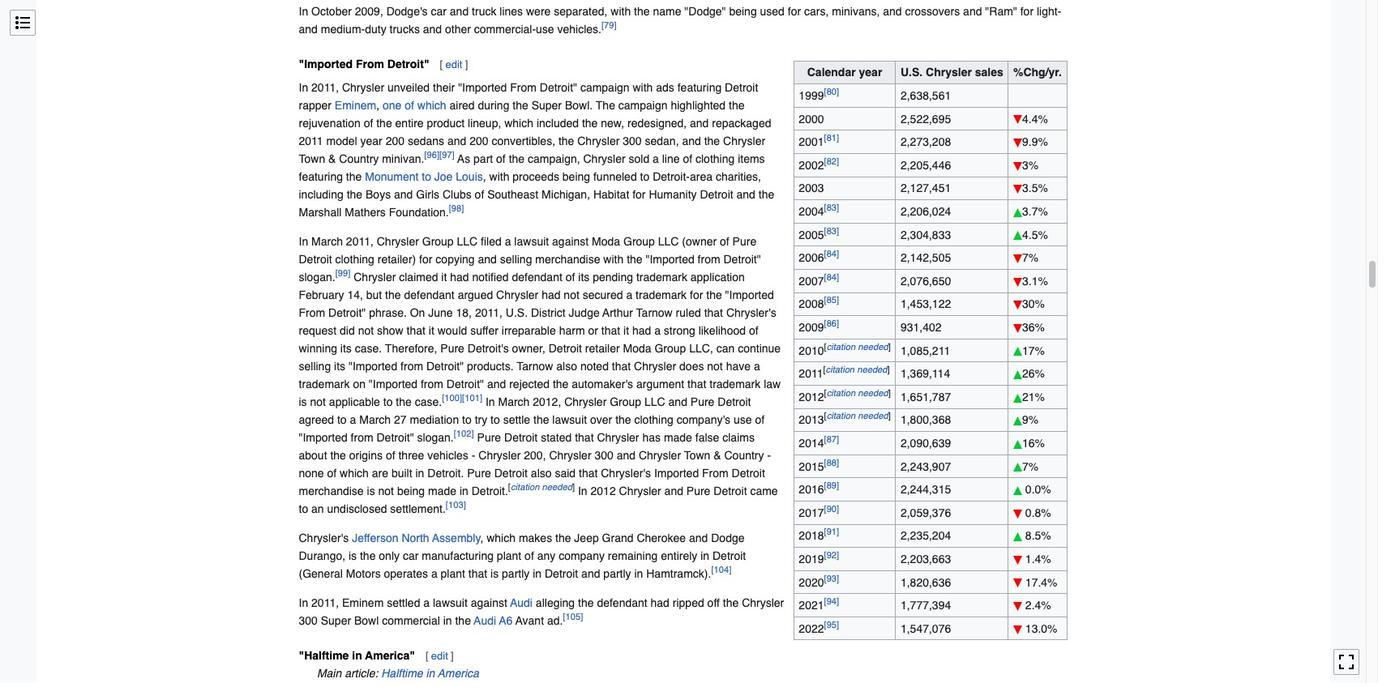 Task type: locate. For each thing, give the bounding box(es) containing it.
habitat
[[593, 188, 629, 201]]

2005 [83]
[[799, 225, 839, 241]]

as
[[457, 152, 470, 165]]

that down over
[[575, 431, 594, 444]]

[ inside 2012 [ citation needed ]
[[824, 388, 827, 399]]

1 horizontal spatial 2012
[[799, 391, 824, 404]]

1 200 from the left
[[386, 135, 405, 148]]

pure inside in march 2012, chrysler group llc and pure detroit agreed to a march 27 mediation to try to settle the lawsuit over the clothing company's use of "imported from detroit" slogan.
[[691, 396, 715, 409]]

citation for 2013
[[827, 411, 855, 422]]

[81]
[[824, 133, 839, 144]]

of right (owner
[[720, 235, 729, 248]]

[90] link
[[824, 503, 839, 515]]

llc up copying
[[457, 235, 478, 248]]

citation down 2010 [ citation needed ]
[[826, 364, 855, 376]]

campaign up the redesigned,
[[618, 99, 668, 112]]

decrease image down 2.4%
[[1013, 625, 1022, 634]]

1 vertical spatial audi
[[474, 615, 496, 628]]

2 decrease image from the top
[[1013, 185, 1022, 194]]

decrease image for 30%
[[1013, 301, 1022, 310]]

being inside ', with proceeds being funneled to detroit-area charities, including the boys and girls clubs of southeast michigan, habitat for humanity detroit and the marshall mathers foundation.'
[[562, 170, 590, 183]]

citation inside 2013 [ citation needed ]
[[827, 411, 855, 422]]

0 vertical spatial slogan.
[[299, 271, 335, 284]]

needed for 1,800,368
[[858, 411, 888, 422]]

[83] inside 2005 [83]
[[824, 225, 839, 237]]

increase image for 4.5%
[[1013, 231, 1022, 240]]

1 horizontal spatial 2011
[[799, 367, 823, 380]]

2 horizontal spatial chrysler's
[[726, 306, 776, 319]]

0 vertical spatial merchandise
[[535, 253, 600, 266]]

main article: halftime in america
[[317, 668, 479, 681]]

21%
[[1022, 391, 1045, 404]]

1 horizontal spatial chrysler's
[[601, 467, 651, 480]]

phrase.
[[369, 306, 407, 319]]

2 vertical spatial its
[[334, 360, 345, 373]]

[83] down 2003
[[824, 202, 839, 213]]

1 horizontal spatial slogan.
[[417, 431, 454, 444]]

1 horizontal spatial country
[[724, 449, 764, 462]]

1 vertical spatial ,
[[483, 170, 486, 183]]

detroit" up 'did'
[[328, 306, 366, 319]]

southeast
[[487, 188, 538, 201]]

use
[[536, 22, 554, 35], [734, 413, 752, 426]]

0 horizontal spatial super
[[321, 615, 351, 628]]

chrysler
[[926, 66, 972, 79], [342, 81, 384, 94], [577, 135, 620, 148], [723, 135, 765, 148], [583, 152, 626, 165], [377, 235, 419, 248], [354, 271, 396, 284], [496, 289, 539, 302], [634, 360, 676, 373], [564, 396, 607, 409], [597, 431, 639, 444], [479, 449, 521, 462], [549, 449, 591, 462], [639, 449, 681, 462], [619, 485, 661, 498], [742, 597, 784, 610]]

year right model
[[360, 135, 382, 148]]

2004
[[799, 205, 824, 218]]

1 vertical spatial detroit.
[[472, 485, 508, 498]]

300 up sold
[[623, 135, 642, 148]]

0 vertical spatial lawsuit
[[514, 235, 549, 248]]

& down the false
[[714, 449, 721, 462]]

duty
[[365, 22, 386, 35]]

pure down imported
[[687, 485, 711, 498]]

defendant down remaining
[[597, 597, 647, 610]]

0 vertical spatial against
[[552, 235, 589, 248]]

increase image for 8.5%
[[1013, 533, 1022, 542]]

manufacturing
[[422, 550, 494, 563]]

detroit inside in march 2012, chrysler group llc and pure detroit agreed to a march 27 mediation to try to settle the lawsuit over the clothing company's use of "imported from detroit" slogan.
[[718, 396, 751, 409]]

5 increase image from the top
[[1013, 440, 1022, 449]]

pure inside the chrysler claimed it had notified defendant of its pending trademark application february 14, but the defendant argued chrysler had not secured a trademark for the "imported from detroit" phrase. on june 18, 2011, u.s. district judge arthur tarnow ruled that chrysler's request did not show that it would suffer irreparable harm or that it had a strong likelihood of winning its case. therefore, pure detroit's owner, detroit retailer moda group llc, can continue selling its "imported from detroit" products. tarnow also noted that chrysler does not have a trademark on "imported from detroit" and rejected the automaker's argument that trademark law is not applicable to the case.
[[440, 342, 464, 355]]

[84] inside 2006 [84]
[[824, 249, 839, 260]]

march inside in march 2011, chrysler group llc filed a lawsuit against moda group llc (owner of pure detroit clothing retailer) for copying and selling merchandise with the "imported from detroit" slogan.
[[311, 235, 343, 248]]

not down are
[[378, 485, 394, 498]]

"halftime
[[299, 649, 349, 662]]

0 vertical spatial selling
[[500, 253, 532, 266]]

vehicles.
[[557, 22, 602, 35]]

in right the [ citation needed ]
[[578, 485, 587, 498]]

1 horizontal spatial case.
[[415, 396, 442, 409]]

against inside in march 2011, chrysler group llc filed a lawsuit against moda group llc (owner of pure detroit clothing retailer) for copying and selling merchandise with the "imported from detroit" slogan.
[[552, 235, 589, 248]]

citation inside 2010 [ citation needed ]
[[827, 341, 855, 353]]

[83] down 2004 [83]
[[824, 225, 839, 237]]

[84] for 2006
[[824, 249, 839, 260]]

2011, up "rapper"
[[311, 81, 339, 94]]

citation down 2011 [ citation needed ]
[[827, 388, 855, 399]]

needed inside 2013 [ citation needed ]
[[858, 411, 888, 422]]

2,059,376
[[901, 506, 951, 519]]

partly up audi link
[[502, 568, 530, 580]]

[84] inside the "2007 [84]"
[[824, 272, 839, 283]]

] inside 2012 [ citation needed ]
[[888, 388, 891, 399]]

line
[[662, 152, 680, 165]]

it
[[441, 271, 447, 284], [429, 324, 434, 337], [623, 324, 629, 337]]

citation needed link
[[827, 341, 888, 353], [826, 364, 887, 376], [827, 388, 888, 399], [827, 411, 888, 422], [511, 482, 572, 493]]

decrease image for 17.4%
[[1013, 579, 1022, 588]]

march for clothing
[[311, 235, 343, 248]]

detroit inside the chrysler claimed it had notified defendant of its pending trademark application february 14, but the defendant argued chrysler had not secured a trademark for the "imported from detroit" phrase. on june 18, 2011, u.s. district judge arthur tarnow ruled that chrysler's request did not show that it would suffer irreparable harm or that it had a strong likelihood of winning its case. therefore, pure detroit's owner, detroit retailer moda group llc, can continue selling its "imported from detroit" products. tarnow also noted that chrysler does not have a trademark on "imported from detroit" and rejected the automaker's argument that trademark law is not applicable to the case.
[[549, 342, 582, 355]]

"imported up during
[[458, 81, 507, 94]]

0 vertical spatial also
[[556, 360, 577, 373]]

] left 1,085,211
[[888, 341, 891, 353]]

in 2012 chrysler and pure detroit came to an undisclosed settlement.
[[299, 485, 778, 516]]

[84] up [85]
[[824, 272, 839, 283]]

2011, inside in march 2011, chrysler group llc filed a lawsuit against moda group llc (owner of pure detroit clothing retailer) for copying and selling merchandise with the "imported from detroit" slogan.
[[346, 235, 374, 248]]

made up '[103]' link
[[428, 485, 456, 498]]

2 - from the left
[[767, 449, 771, 462]]

monument to joe louis link
[[365, 170, 483, 183]]

district
[[531, 306, 566, 319]]

increase image down the 16% on the right bottom of page
[[1013, 463, 1022, 472]]

1 vertical spatial being
[[562, 170, 590, 183]]

had up 'district'
[[542, 289, 561, 302]]

to down sold
[[640, 170, 650, 183]]

highlighted
[[671, 99, 726, 112]]

2 horizontal spatial defendant
[[597, 597, 647, 610]]

3 decrease image from the top
[[1013, 255, 1022, 264]]

of inside ', with proceeds being funneled to detroit-area charities, including the boys and girls clubs of southeast michigan, habitat for humanity detroit and the marshall mathers foundation.'
[[475, 188, 484, 201]]

its
[[578, 271, 590, 284], [340, 342, 352, 355], [334, 360, 345, 373]]

2 horizontal spatial being
[[729, 5, 757, 18]]

& down model
[[328, 152, 336, 165]]

7% for 2,243,907
[[1022, 460, 1039, 473]]

1 horizontal spatial &
[[714, 449, 721, 462]]

that right said
[[579, 467, 598, 480]]

country down model
[[339, 152, 379, 165]]

2 vertical spatial defendant
[[597, 597, 647, 610]]

0 horizontal spatial moda
[[592, 235, 620, 248]]

0 horizontal spatial march
[[311, 235, 343, 248]]

[95] link
[[824, 619, 839, 631]]

used
[[760, 5, 785, 18]]

1 [84] from the top
[[824, 249, 839, 260]]

its down winning
[[334, 360, 345, 373]]

remaining
[[608, 550, 658, 563]]

2012 inside in 2012 chrysler and pure detroit came to an undisclosed settlement.
[[591, 485, 616, 498]]

mathers
[[345, 206, 386, 219]]

1 horizontal spatial moda
[[623, 342, 651, 355]]

clothing up has
[[634, 413, 674, 426]]

settlement.
[[390, 503, 446, 516]]

a right settled
[[423, 597, 430, 610]]

2 [84] link from the top
[[824, 272, 839, 283]]

edit link for america"
[[431, 650, 448, 662]]

[83] link for 2005
[[824, 225, 839, 237]]

partly down remaining
[[603, 568, 631, 580]]

2017 [90]
[[799, 503, 839, 519]]

with inside in march 2011, chrysler group llc filed a lawsuit against moda group llc (owner of pure detroit clothing retailer) for copying and selling merchandise with the "imported from detroit" slogan.
[[603, 253, 624, 266]]

minivans,
[[832, 5, 880, 18]]

1 horizontal spatial audi
[[510, 597, 533, 610]]

1 vertical spatial use
[[734, 413, 752, 426]]

super left bowl
[[321, 615, 351, 628]]

2,205,446
[[901, 159, 951, 172]]

3 decrease image from the top
[[1013, 324, 1022, 333]]

4 increase image from the top
[[1013, 417, 1022, 426]]

in down in 2011, eminem settled a lawsuit against audi
[[443, 615, 452, 628]]

increase image for 7%
[[1013, 463, 1022, 472]]

0 horizontal spatial 200
[[386, 135, 405, 148]]

0 vertical spatial use
[[536, 22, 554, 35]]

0 horizontal spatial use
[[536, 22, 554, 35]]

[83] link for 2004
[[824, 202, 839, 213]]

1 horizontal spatial -
[[767, 449, 771, 462]]

3 increase image from the top
[[1013, 394, 1022, 403]]

increase image
[[1013, 208, 1022, 217], [1013, 231, 1022, 240], [1013, 394, 1022, 403], [1013, 417, 1022, 426], [1013, 440, 1022, 449], [1013, 486, 1022, 495]]

1 vertical spatial country
[[724, 449, 764, 462]]

2.4%
[[1022, 599, 1051, 612]]

citation inside 2012 [ citation needed ]
[[827, 388, 855, 399]]

"imported inside in march 2011, chrysler group llc filed a lawsuit against moda group llc (owner of pure detroit clothing retailer) for copying and selling merchandise with the "imported from detroit" slogan.
[[646, 253, 695, 266]]

1 horizontal spatial partly
[[603, 568, 631, 580]]

] inside 2010 [ citation needed ]
[[888, 341, 891, 353]]

0 horizontal spatial merchandise
[[299, 485, 364, 498]]

edit for "imported from detroit"
[[445, 58, 462, 70]]

in 2011, chrysler unveiled their "imported from detroit" campaign with ads featuring detroit rapper
[[299, 81, 758, 112]]

[100] link
[[442, 393, 462, 404]]

0 horizontal spatial plant
[[441, 568, 465, 580]]

4 decrease image from the top
[[1013, 579, 1022, 588]]

931,402
[[901, 321, 942, 334]]

2 7% from the top
[[1022, 460, 1039, 473]]

car
[[431, 5, 447, 18], [403, 550, 419, 563]]

is inside "pure detroit stated that chrysler has made false claims about the origins of three vehicles - chrysler 200, chrysler 300 and chrysler town & country - none of which are built in detroit. pure detroit also said that chrysler's imported from detroit merchandise is not being made in detroit."
[[367, 485, 375, 498]]

audi link
[[510, 597, 533, 610]]

1 vertical spatial march
[[498, 396, 530, 409]]

decrease image up 9.9%
[[1013, 115, 1022, 124]]

2009,
[[355, 5, 383, 18]]

0 vertical spatial defendant
[[512, 271, 562, 284]]

27
[[394, 413, 407, 426]]

2 [83] from the top
[[824, 225, 839, 237]]

1 vertical spatial clothing
[[335, 253, 374, 266]]

1 vertical spatial lawsuit
[[552, 413, 587, 426]]

increase image down 3.7%
[[1013, 231, 1022, 240]]

it down june
[[429, 324, 434, 337]]

4 decrease image from the top
[[1013, 278, 1022, 287]]

1,777,394
[[901, 599, 951, 612]]

2012 up 'grand'
[[591, 485, 616, 498]]

1 vertical spatial selling
[[299, 360, 331, 373]]

needed inside 2012 [ citation needed ]
[[858, 388, 888, 399]]

note
[[299, 665, 1067, 683]]

march down marshall
[[311, 235, 343, 248]]

0 vertical spatial edit link
[[445, 58, 462, 70]]

"halftime in america"
[[299, 649, 415, 662]]

6 decrease image from the top
[[1013, 510, 1022, 518]]

0 horizontal spatial car
[[403, 550, 419, 563]]

9 decrease image from the top
[[1013, 625, 1022, 634]]

2016 [89]
[[799, 480, 839, 496]]

[ edit ] up halftime in america link
[[426, 650, 454, 662]]

0 horizontal spatial country
[[339, 152, 379, 165]]

decrease image for 3.1%
[[1013, 278, 1022, 287]]

2 [83] link from the top
[[824, 225, 839, 237]]

1 horizontal spatial selling
[[500, 253, 532, 266]]

needed inside 2010 [ citation needed ]
[[858, 341, 888, 353]]

7 decrease image from the top
[[1013, 556, 1022, 565]]

1 vertical spatial [83]
[[824, 225, 839, 237]]

detroit inside in 2012 chrysler and pure detroit came to an undisclosed settlement.
[[714, 485, 747, 498]]

1 vertical spatial eminem
[[342, 597, 384, 610]]

decrease image up 30%
[[1013, 278, 1022, 287]]

0 horizontal spatial slogan.
[[299, 271, 335, 284]]

increase image
[[1013, 347, 1022, 356], [1013, 370, 1022, 379], [1013, 463, 1022, 472], [1013, 533, 1022, 542]]

name
[[653, 5, 681, 18]]

1 horizontal spatial merchandise
[[535, 253, 600, 266]]

2019
[[799, 553, 824, 566]]

2011, inside the chrysler claimed it had notified defendant of its pending trademark application february 14, but the defendant argued chrysler had not secured a trademark for the "imported from detroit" phrase. on june 18, 2011, u.s. district judge arthur tarnow ruled that chrysler's request did not show that it would suffer irreparable harm or that it had a strong likelihood of winning its case. therefore, pure detroit's owner, detroit retailer moda group llc, can continue selling its "imported from detroit" products. tarnow also noted that chrysler does not have a trademark on "imported from detroit" and rejected the automaker's argument that trademark law is not applicable to the case.
[[475, 306, 503, 319]]

lawsuit inside in march 2011, chrysler group llc filed a lawsuit against moda group llc (owner of pure detroit clothing retailer) for copying and selling merchandise with the "imported from detroit" slogan.
[[514, 235, 549, 248]]

0 vertical spatial [84] link
[[824, 249, 839, 260]]

1 horizontal spatial march
[[359, 413, 391, 426]]

1 vertical spatial town
[[684, 449, 710, 462]]

to left an
[[299, 503, 308, 516]]

2 increase image from the top
[[1013, 231, 1022, 240]]

0 vertical spatial [84]
[[824, 249, 839, 260]]

in inside in 2012 chrysler and pure detroit came to an undisclosed settlement.
[[578, 485, 587, 498]]

2 vertical spatial lawsuit
[[433, 597, 468, 610]]

2,235,204
[[901, 530, 951, 543]]

is down are
[[367, 485, 375, 498]]

1 vertical spatial campaign
[[618, 99, 668, 112]]

2,244,315
[[901, 483, 951, 496]]

decrease image
[[1013, 139, 1022, 148], [1013, 162, 1022, 171], [1013, 324, 1022, 333], [1013, 579, 1022, 588]]

from up aired during the super bowl. the campaign highlighted the rejuvenation of the entire product lineup, which included the new, redesigned, and repackaged 2011 model year 200 sedans and 200 convertibles, the chrysler 300 sedan, and the chrysler town & country minivan.
[[510, 81, 537, 94]]

from inside the chrysler claimed it had notified defendant of its pending trademark application february 14, but the defendant argued chrysler had not secured a trademark for the "imported from detroit" phrase. on june 18, 2011, u.s. district judge arthur tarnow ruled that chrysler's request did not show that it would suffer irreparable harm or that it had a strong likelihood of winning its case. therefore, pure detroit's owner, detroit retailer moda group llc, can continue selling its "imported from detroit" products. tarnow also noted that chrysler does not have a trademark on "imported from detroit" and rejected the automaker's argument that trademark law is not applicable to the case.
[[299, 306, 325, 319]]

0 vertical spatial tarnow
[[636, 306, 673, 319]]

2011 down rejuvenation
[[299, 135, 323, 148]]

audi inside audi a6 avant ad. [105]
[[474, 615, 496, 628]]

and inside the chrysler claimed it had notified defendant of its pending trademark application february 14, but the defendant argued chrysler had not secured a trademark for the "imported from detroit" phrase. on june 18, 2011, u.s. district judge arthur tarnow ruled that chrysler's request did not show that it would suffer irreparable harm or that it had a strong likelihood of winning its case. therefore, pure detroit's owner, detroit retailer moda group llc, can continue selling its "imported from detroit" products. tarnow also noted that chrysler does not have a trademark on "imported from detroit" and rejected the automaker's argument that trademark law is not applicable to the case.
[[487, 378, 506, 391]]

group up pending
[[623, 235, 655, 248]]

chrysler inside in 2011, chrysler unveiled their "imported from detroit" campaign with ads featuring detroit rapper
[[342, 81, 384, 94]]

0 vertical spatial 2012
[[799, 391, 824, 404]]

winning
[[299, 342, 337, 355]]

have
[[726, 360, 751, 373]]

decrease image up 3%
[[1013, 139, 1022, 148]]

- down [102]
[[472, 449, 475, 462]]

1 vertical spatial against
[[471, 597, 507, 610]]

group inside the chrysler claimed it had notified defendant of its pending trademark application february 14, but the defendant argued chrysler had not secured a trademark for the "imported from detroit" phrase. on june 18, 2011, u.s. district judge arthur tarnow ruled that chrysler's request did not show that it would suffer irreparable harm or that it had a strong likelihood of winning its case. therefore, pure detroit's owner, detroit retailer moda group llc, can continue selling its "imported from detroit" products. tarnow also noted that chrysler does not have a trademark on "imported from detroit" and rejected the automaker's argument that trademark law is not applicable to the case.
[[655, 342, 686, 355]]

1 [84] link from the top
[[824, 249, 839, 260]]

said
[[555, 467, 576, 480]]

2 vertical spatial ,
[[481, 532, 483, 545]]

[83] for 2005
[[824, 225, 839, 237]]

origins
[[349, 449, 383, 462]]

of
[[405, 99, 414, 112], [364, 117, 373, 130], [496, 152, 506, 165], [683, 152, 692, 165], [475, 188, 484, 201], [720, 235, 729, 248], [566, 271, 575, 284], [749, 324, 758, 337], [755, 413, 765, 426], [386, 449, 395, 462], [327, 467, 337, 480], [525, 550, 534, 563]]

none
[[299, 467, 324, 480]]

hamtramck).
[[646, 568, 711, 580]]

needed for 1,369,114
[[857, 364, 887, 376]]

unveiled
[[387, 81, 430, 94]]

[ edit ] for detroit"
[[440, 58, 468, 70]]

5 decrease image from the top
[[1013, 301, 1022, 310]]

1 horizontal spatial defendant
[[512, 271, 562, 284]]

automaker's
[[572, 378, 633, 391]]

being inside in october 2009, dodge's car and truck lines were separated, with the name "dodge" being used for cars, minivans, and crossovers and "ram" for light- and medium-duty trucks and other commercial-use vehicles.
[[729, 5, 757, 18]]

funneled
[[593, 170, 637, 183]]

from inside in 2011, chrysler unveiled their "imported from detroit" campaign with ads featuring detroit rapper
[[510, 81, 537, 94]]

1 vertical spatial [84]
[[824, 272, 839, 283]]

for inside the chrysler claimed it had notified defendant of its pending trademark application february 14, but the defendant argued chrysler had not secured a trademark for the "imported from detroit" phrase. on june 18, 2011, u.s. district judge arthur tarnow ruled that chrysler's request did not show that it would suffer irreparable harm or that it had a strong likelihood of winning its case. therefore, pure detroit's owner, detroit retailer moda group llc, can continue selling its "imported from detroit" products. tarnow also noted that chrysler does not have a trademark on "imported from detroit" and rejected the automaker's argument that trademark law is not applicable to the case.
[[690, 289, 703, 302]]

citation for 2011
[[826, 364, 855, 376]]

case. up the mediation
[[415, 396, 442, 409]]

in down (general
[[299, 597, 308, 610]]

1 horizontal spatial 200
[[470, 135, 488, 148]]

[104] link
[[711, 565, 731, 576]]

operates
[[384, 568, 428, 580]]

town inside aired during the super bowl. the campaign highlighted the rejuvenation of the entire product lineup, which included the new, redesigned, and repackaged 2011 model year 200 sedans and 200 convertibles, the chrysler 300 sedan, and the chrysler town & country minivan.
[[299, 152, 325, 165]]

300
[[623, 135, 642, 148], [595, 449, 614, 462], [299, 615, 318, 628]]

lawsuit right filed
[[514, 235, 549, 248]]

1 horizontal spatial also
[[556, 360, 577, 373]]

"imported from detroit"
[[299, 57, 429, 70]]

1 vertical spatial 2011
[[799, 367, 823, 380]]

of down eminem link
[[364, 117, 373, 130]]

u.s. up irreparable
[[506, 306, 528, 319]]

1 horizontal spatial against
[[552, 235, 589, 248]]

in october 2009, dodge's car and truck lines were separated, with the name "dodge" being used for cars, minivans, and crossovers and "ram" for light- and medium-duty trucks and other commercial-use vehicles.
[[299, 5, 1061, 35]]

2 increase image from the top
[[1013, 370, 1022, 379]]

0 vertical spatial 2011
[[299, 135, 323, 148]]

the inside in march 2011, chrysler group llc filed a lawsuit against moda group llc (owner of pure detroit clothing retailer) for copying and selling merchandise with the "imported from detroit" slogan.
[[627, 253, 643, 266]]

[84] link for 2007
[[824, 272, 839, 283]]

citation for 2010
[[827, 341, 855, 353]]

1 vertical spatial also
[[531, 467, 552, 480]]

2011, down mathers
[[346, 235, 374, 248]]

chrysler's down has
[[601, 467, 651, 480]]

from up request
[[299, 306, 325, 319]]

0 horizontal spatial clothing
[[335, 253, 374, 266]]

1 vertical spatial u.s.
[[506, 306, 528, 319]]

7% for 2,142,505
[[1022, 251, 1039, 264]]

lawsuit up stated
[[552, 413, 587, 426]]

with up [79]
[[611, 5, 631, 18]]

citation down 2012 [ citation needed ]
[[827, 411, 855, 422]]

0 horizontal spatial featuring
[[299, 170, 343, 183]]

pure up application
[[733, 235, 757, 248]]

clothing
[[696, 152, 735, 165], [335, 253, 374, 266], [634, 413, 674, 426]]

0 vertical spatial chrysler's
[[726, 306, 776, 319]]

0 vertical spatial clothing
[[696, 152, 735, 165]]

1 horizontal spatial clothing
[[634, 413, 674, 426]]

[80] link
[[824, 86, 839, 98]]

[83] link down 2003
[[824, 202, 839, 213]]

detroit"
[[387, 57, 429, 70], [540, 81, 577, 94], [724, 253, 761, 266], [328, 306, 366, 319], [426, 360, 464, 373], [447, 378, 484, 391], [377, 431, 414, 444]]

fullscreen image
[[1338, 655, 1355, 671]]

and inside in 2012 chrysler and pure detroit came to an undisclosed settlement.
[[664, 485, 683, 498]]

citation needed link for 2010
[[827, 341, 888, 353]]

had down arthur
[[632, 324, 651, 337]]

listbullet image
[[15, 15, 31, 31]]

decrease image for 7%
[[1013, 255, 1022, 264]]

0 horizontal spatial 300
[[299, 615, 318, 628]]

2011 down 2010
[[799, 367, 823, 380]]

"ram"
[[985, 5, 1017, 18]]

in inside in 2011, chrysler unveiled their "imported from detroit" campaign with ads featuring detroit rapper
[[299, 81, 308, 94]]

3 increase image from the top
[[1013, 463, 1022, 472]]

featuring up highlighted
[[678, 81, 722, 94]]

to inside in 2012 chrysler and pure detroit came to an undisclosed settlement.
[[299, 503, 308, 516]]

1 vertical spatial made
[[428, 485, 456, 498]]

truck
[[472, 5, 496, 18]]

increase image up 4.5%
[[1013, 208, 1022, 217]]

selling down filed
[[500, 253, 532, 266]]

slogan. inside in march 2012, chrysler group llc and pure detroit agreed to a march 27 mediation to try to settle the lawsuit over the clothing company's use of "imported from detroit" slogan.
[[417, 431, 454, 444]]

campaign inside aired during the super bowl. the campaign highlighted the rejuvenation of the entire product lineup, which included the new, redesigned, and repackaged 2011 model year 200 sedans and 200 convertibles, the chrysler 300 sedan, and the chrysler town & country minivan.
[[618, 99, 668, 112]]

2 horizontal spatial march
[[498, 396, 530, 409]]

group
[[422, 235, 454, 248], [623, 235, 655, 248], [655, 342, 686, 355], [610, 396, 641, 409]]

1 [83] from the top
[[824, 202, 839, 213]]

1 horizontal spatial tarnow
[[636, 306, 673, 319]]

3.7%
[[1022, 205, 1048, 218]]

llc
[[457, 235, 478, 248], [658, 235, 679, 248], [644, 396, 665, 409]]

to inside ', with proceeds being funneled to detroit-area charities, including the boys and girls clubs of southeast michigan, habitat for humanity detroit and the marshall mathers foundation.'
[[640, 170, 650, 183]]

1 vertical spatial 2012
[[591, 485, 616, 498]]

1 increase image from the top
[[1013, 347, 1022, 356]]

1 vertical spatial car
[[403, 550, 419, 563]]

being left the used
[[729, 5, 757, 18]]

moda right retailer
[[623, 342, 651, 355]]

edit up halftime in america link
[[431, 650, 448, 662]]

edit link for detroit"
[[445, 58, 462, 70]]

llc inside in march 2012, chrysler group llc and pure detroit agreed to a march 27 mediation to try to settle the lawsuit over the clothing company's use of "imported from detroit" slogan.
[[644, 396, 665, 409]]

eminem link
[[335, 99, 376, 112]]

detroit up company's
[[718, 396, 751, 409]]

[84] for 2007
[[824, 272, 839, 283]]

2011 inside aired during the super bowl. the campaign highlighted the rejuvenation of the entire product lineup, which included the new, redesigned, and repackaged 2011 model year 200 sedans and 200 convertibles, the chrysler 300 sedan, and the chrysler town & country minivan.
[[299, 135, 323, 148]]

1 [83] link from the top
[[824, 202, 839, 213]]

decrease image for 4.4%
[[1013, 115, 1022, 124]]

and inside in march 2012, chrysler group llc and pure detroit agreed to a march 27 mediation to try to settle the lawsuit over the clothing company's use of "imported from detroit" slogan.
[[668, 396, 687, 409]]

decrease image for 0.8%
[[1013, 510, 1022, 518]]

1 increase image from the top
[[1013, 208, 1022, 217]]

michigan,
[[542, 188, 590, 201]]

chrysler's up likelihood
[[726, 306, 776, 319]]

, up manufacturing
[[481, 532, 483, 545]]

9%
[[1022, 414, 1039, 427]]

& inside aired during the super bowl. the campaign highlighted the rejuvenation of the entire product lineup, which included the new, redesigned, and repackaged 2011 model year 200 sedans and 200 convertibles, the chrysler 300 sedan, and the chrysler town & country minivan.
[[328, 152, 336, 165]]

proceeds
[[513, 170, 559, 183]]

0 horizontal spatial audi
[[474, 615, 496, 628]]

for inside in march 2011, chrysler group llc filed a lawsuit against moda group llc (owner of pure detroit clothing retailer) for copying and selling merchandise with the "imported from detroit" slogan.
[[419, 253, 432, 266]]

2 [84] from the top
[[824, 272, 839, 283]]

needed inside 2011 [ citation needed ]
[[857, 364, 887, 376]]

which down origins
[[340, 467, 369, 480]]

0 vertical spatial made
[[664, 431, 692, 444]]

2011, up suffer
[[475, 306, 503, 319]]

2 200 from the left
[[470, 135, 488, 148]]

campaign up the
[[580, 81, 630, 94]]

] inside 2011 [ citation needed ]
[[887, 364, 890, 376]]

1 7% from the top
[[1022, 251, 1039, 264]]

[83] inside 2004 [83]
[[824, 202, 839, 213]]

&
[[328, 152, 336, 165], [714, 449, 721, 462]]

2017
[[799, 506, 824, 519]]

tarnow up strong on the top of page
[[636, 306, 673, 319]]

country inside "pure detroit stated that chrysler has made false claims about the origins of three vehicles - chrysler 200, chrysler 300 and chrysler town & country - none of which are built in detroit. pure detroit also said that chrysler's imported from detroit merchandise is not being made in detroit."
[[724, 449, 764, 462]]

defendant inside alleging the defendant had ripped off the chrysler 300 super bowl commercial in the
[[597, 597, 647, 610]]

decrease image
[[1013, 115, 1022, 124], [1013, 185, 1022, 194], [1013, 255, 1022, 264], [1013, 278, 1022, 287], [1013, 301, 1022, 310], [1013, 510, 1022, 518], [1013, 556, 1022, 565], [1013, 602, 1022, 611], [1013, 625, 1022, 634]]

0 vertical spatial moda
[[592, 235, 620, 248]]

lawsuit inside in march 2012, chrysler group llc and pure detroit agreed to a march 27 mediation to try to settle the lawsuit over the clothing company's use of "imported from detroit" slogan.
[[552, 413, 587, 426]]

"dodge"
[[684, 5, 726, 18]]

0 horizontal spatial against
[[471, 597, 507, 610]]

[ inside 2011 [ citation needed ]
[[823, 364, 826, 376]]

campaign inside in 2011, chrysler unveiled their "imported from detroit" campaign with ads featuring detroit rapper
[[580, 81, 630, 94]]

0 vertical spatial march
[[311, 235, 343, 248]]

6 increase image from the top
[[1013, 486, 1022, 495]]

boys
[[366, 188, 391, 201]]

1 horizontal spatial featuring
[[678, 81, 722, 94]]

case. down 'did'
[[355, 342, 382, 355]]

decrease image up 17%
[[1013, 324, 1022, 333]]

clothing inside in march 2011, chrysler group llc filed a lawsuit against moda group llc (owner of pure detroit clothing retailer) for copying and selling merchandise with the "imported from detroit" slogan.
[[335, 253, 374, 266]]

u.s. inside the chrysler claimed it had notified defendant of its pending trademark application february 14, but the defendant argued chrysler had not secured a trademark for the "imported from detroit" phrase. on june 18, 2011, u.s. district judge arthur tarnow ruled that chrysler's request did not show that it would suffer irreparable harm or that it had a strong likelihood of winning its case. therefore, pure detroit's owner, detroit retailer moda group llc, can continue selling its "imported from detroit" products. tarnow also noted that chrysler does not have a trademark on "imported from detroit" and rejected the automaker's argument that trademark law is not applicable to the case.
[[506, 306, 528, 319]]

a down applicable
[[350, 413, 356, 426]]

0 vertical spatial country
[[339, 152, 379, 165]]

"imported inside in 2011, chrysler unveiled their "imported from detroit" campaign with ads featuring detroit rapper
[[458, 81, 507, 94]]

in for in 2011, chrysler unveiled their "imported from detroit" campaign with ads featuring detroit rapper
[[299, 81, 308, 94]]

foundation.
[[389, 206, 449, 219]]

featuring inside the as part of the campaign, chrysler sold a line of clothing items featuring the
[[299, 170, 343, 183]]

jeep
[[574, 532, 599, 545]]

2 horizontal spatial 300
[[623, 135, 642, 148]]

against up audi a6 link
[[471, 597, 507, 610]]

super inside alleging the defendant had ripped off the chrysler 300 super bowl commercial in the
[[321, 615, 351, 628]]

needed for 1,085,211
[[858, 341, 888, 353]]

irreparable
[[502, 324, 556, 337]]

0 horizontal spatial -
[[472, 449, 475, 462]]

lineup,
[[468, 117, 501, 130]]

citation
[[827, 341, 855, 353], [826, 364, 855, 376], [827, 388, 855, 399], [827, 411, 855, 422], [511, 482, 540, 493]]

1 decrease image from the top
[[1013, 115, 1022, 124]]

1,800,368
[[901, 414, 951, 427]]

detroit inside in 2011, chrysler unveiled their "imported from detroit" campaign with ads featuring detroit rapper
[[725, 81, 758, 94]]

featuring inside in 2011, chrysler unveiled their "imported from detroit" campaign with ads featuring detroit rapper
[[678, 81, 722, 94]]

1 decrease image from the top
[[1013, 139, 1022, 148]]

during
[[478, 99, 509, 112]]

[101] link
[[462, 393, 482, 404]]

1 horizontal spatial town
[[684, 449, 710, 462]]

4 increase image from the top
[[1013, 533, 1022, 542]]

marshall
[[299, 206, 342, 219]]

2 decrease image from the top
[[1013, 162, 1022, 171]]

8 decrease image from the top
[[1013, 602, 1022, 611]]

a inside in march 2011, chrysler group llc filed a lawsuit against moda group llc (owner of pure detroit clothing retailer) for copying and selling merchandise with the "imported from detroit" slogan.
[[505, 235, 511, 248]]

1 vertical spatial case.
[[415, 396, 442, 409]]

being up settlement.
[[397, 485, 425, 498]]

decrease image up the 13.0%
[[1013, 602, 1022, 611]]

7% up the 3.1%
[[1022, 251, 1039, 264]]

2020 [93]
[[799, 573, 839, 589]]

can
[[716, 342, 735, 355]]



Task type: vqa. For each thing, say whether or not it's contained in the screenshot.


Task type: describe. For each thing, give the bounding box(es) containing it.
3%
[[1022, 159, 1039, 172]]

citation down "200,"
[[511, 482, 540, 493]]

commercial-
[[474, 22, 536, 35]]

, for which
[[481, 532, 483, 545]]

2002 [82]
[[799, 156, 839, 172]]

decrease image for 3.5%
[[1013, 185, 1022, 194]]

300 inside aired during the super bowl. the campaign highlighted the rejuvenation of the entire product lineup, which included the new, redesigned, and repackaged 2011 model year 200 sedans and 200 convertibles, the chrysler 300 sedan, and the chrysler town & country minivan.
[[623, 135, 642, 148]]

harm
[[559, 324, 585, 337]]

pure down vehicles at the bottom of page
[[467, 467, 491, 480]]

increase image for 3.7%
[[1013, 208, 1022, 217]]

detroit up the [104] link
[[713, 550, 746, 563]]

girls
[[416, 188, 439, 201]]

sales
[[975, 66, 1003, 79]]

aired
[[450, 99, 475, 112]]

0 vertical spatial case.
[[355, 342, 382, 355]]

"imported inside in march 2012, chrysler group llc and pure detroit agreed to a march 27 mediation to try to settle the lawsuit over the clothing company's use of "imported from detroit" slogan.
[[299, 431, 348, 444]]

36%
[[1022, 321, 1045, 334]]

detroit down "200,"
[[494, 467, 528, 480]]

company
[[559, 550, 605, 563]]

[83] for 2004
[[824, 202, 839, 213]]

repackaged
[[712, 117, 771, 130]]

] down other
[[465, 58, 468, 70]]

0 vertical spatial year
[[859, 66, 882, 79]]

in for in 2012 chrysler and pure detroit came to an undisclosed settlement.
[[578, 485, 587, 498]]

main
[[317, 668, 342, 681]]

retailer)
[[378, 253, 416, 266]]

2 vertical spatial chrysler's
[[299, 532, 349, 545]]

clothing inside in march 2012, chrysler group llc and pure detroit agreed to a march 27 mediation to try to settle the lawsuit over the clothing company's use of "imported from detroit" slogan.
[[634, 413, 674, 426]]

in 2011, eminem settled a lawsuit against audi
[[299, 597, 533, 610]]

[85]
[[824, 295, 839, 306]]

pure down try
[[477, 431, 501, 444]]

chrysler claimed it had notified defendant of its pending trademark application february 14, but the defendant argued chrysler had not secured a trademark for the "imported from detroit" phrase. on june 18, 2011, u.s. district judge arthur tarnow ruled that chrysler's request did not show that it would suffer irreparable harm or that it had a strong likelihood of winning its case. therefore, pure detroit's owner, detroit retailer moda group llc, can continue selling its "imported from detroit" products. tarnow also noted that chrysler does not have a trademark on "imported from detroit" and rejected the automaker's argument that trademark law is not applicable to the case.
[[299, 271, 781, 409]]

1 horizontal spatial it
[[441, 271, 447, 284]]

the inside "pure detroit stated that chrysler has made false claims about the origins of three vehicles - chrysler 200, chrysler 300 and chrysler town & country - none of which are built in detroit. pure detroit also said that chrysler's imported from detroit merchandise is not being made in detroit."
[[330, 449, 346, 462]]

in right built
[[415, 467, 424, 480]]

had down copying
[[450, 271, 469, 284]]

2022 [95]
[[799, 619, 839, 635]]

mediation
[[410, 413, 459, 426]]

that down does
[[687, 378, 706, 391]]

pure inside in 2012 chrysler and pure detroit came to an undisclosed settlement.
[[687, 485, 711, 498]]

detroit" up [100]
[[426, 360, 464, 373]]

not right 'did'
[[358, 324, 374, 337]]

[86] link
[[824, 318, 839, 329]]

of up are
[[386, 449, 395, 462]]

merchandise inside "pure detroit stated that chrysler has made false claims about the origins of three vehicles - chrysler 200, chrysler 300 and chrysler town & country - none of which are built in detroit. pure detroit also said that chrysler's imported from detroit merchandise is not being made in detroit."
[[299, 485, 364, 498]]

a inside , which makes the jeep grand cherokee and dodge durango, is the only car manufacturing plant of any company remaining entirely in detroit (general motors operates a plant that is partly in detroit and partly in hamtramck).
[[431, 568, 438, 580]]

2,127,451
[[901, 182, 951, 195]]

[94]
[[824, 596, 839, 608]]

a left strong on the top of page
[[654, 324, 661, 337]]

increase image for 0.0%
[[1013, 486, 1022, 495]]

(general
[[299, 568, 343, 580]]

of up 'continue'
[[749, 324, 758, 337]]

chrysler up '2,638,561'
[[926, 66, 972, 79]]

vehicles
[[427, 449, 468, 462]]

1 horizontal spatial u.s.
[[901, 66, 923, 79]]

citation needed link down said
[[511, 482, 572, 493]]

2,243,907
[[901, 460, 951, 473]]

[82] link
[[824, 156, 839, 167]]

moda inside in march 2011, chrysler group llc filed a lawsuit against moda group llc (owner of pure detroit clothing retailer) for copying and selling merchandise with the "imported from detroit" slogan.
[[592, 235, 620, 248]]

increase image for 17%
[[1013, 347, 1022, 356]]

[98] link
[[449, 203, 464, 214]]

detroit" up unveiled
[[387, 57, 429, 70]]

of inside aired during the super bowl. the campaign highlighted the rejuvenation of the entire product lineup, which included the new, redesigned, and repackaged 2011 model year 200 sedans and 200 convertibles, the chrysler 300 sedan, and the chrysler town & country minivan.
[[364, 117, 373, 130]]

llc for and
[[644, 396, 665, 409]]

[90]
[[824, 503, 839, 515]]

joe
[[434, 170, 453, 183]]

2008
[[799, 298, 824, 311]]

on
[[410, 306, 425, 319]]

detroit down the settle at left bottom
[[504, 431, 538, 444]]

] up america
[[451, 650, 454, 662]]

year inside aired during the super bowl. the campaign highlighted the rejuvenation of the entire product lineup, which included the new, redesigned, and repackaged 2011 model year 200 sedans and 200 convertibles, the chrysler 300 sedan, and the chrysler town & country minivan.
[[360, 135, 382, 148]]

0 vertical spatial plant
[[497, 550, 521, 563]]

which inside "pure detroit stated that chrysler has made false claims about the origins of three vehicles - chrysler 200, chrysler 300 and chrysler town & country - none of which are built in detroit. pure detroit also said that chrysler's imported from detroit merchandise is not being made in detroit."
[[340, 467, 369, 480]]

increase image for 16%
[[1013, 440, 1022, 449]]

to left try
[[462, 413, 472, 426]]

town inside "pure detroit stated that chrysler has made false claims about the origins of three vehicles - chrysler 200, chrysler 300 and chrysler town & country - none of which are built in detroit. pure detroit also said that chrysler's imported from detroit merchandise is not being made in detroit."
[[684, 449, 710, 462]]

4.5%
[[1022, 228, 1048, 241]]

[ edit ] for america"
[[426, 650, 454, 662]]

sold
[[629, 152, 650, 165]]

entire
[[395, 117, 424, 130]]

2 partly from the left
[[603, 568, 631, 580]]

detroit" inside in 2011, chrysler unveiled their "imported from detroit" campaign with ads featuring detroit rapper
[[540, 81, 577, 94]]

needed for 1,651,787
[[858, 388, 888, 399]]

1 vertical spatial its
[[340, 342, 352, 355]]

car inside , which makes the jeep grand cherokee and dodge durango, is the only car manufacturing plant of any company remaining entirely in detroit (general motors operates a plant that is partly in detroit and partly in hamtramck).
[[403, 550, 419, 563]]

claimed
[[399, 271, 438, 284]]

to inside the chrysler claimed it had notified defendant of its pending trademark application february 14, but the defendant argued chrysler had not secured a trademark for the "imported from detroit" phrase. on june 18, 2011, u.s. district judge arthur tarnow ruled that chrysler's request did not show that it would suffer irreparable harm or that it had a strong likelihood of winning its case. therefore, pure detroit's owner, detroit retailer moda group llc, can continue selling its "imported from detroit" products. tarnow also noted that chrysler does not have a trademark on "imported from detroit" and rejected the automaker's argument that trademark law is not applicable to the case.
[[383, 396, 393, 409]]

chrysler down new,
[[577, 135, 620, 148]]

citation needed link for 2011
[[826, 364, 887, 376]]

from down duty
[[356, 57, 384, 70]]

edit for "halftime in america"
[[431, 650, 448, 662]]

[105] link
[[563, 612, 583, 623]]

2002
[[799, 159, 824, 172]]

also inside "pure detroit stated that chrysler has made false claims about the origins of three vehicles - chrysler 200, chrysler 300 and chrysler town & country - none of which are built in detroit. pure detroit also said that chrysler's imported from detroit merchandise is not being made in detroit."
[[531, 467, 552, 480]]

which inside aired during the super bowl. the campaign highlighted the rejuvenation of the entire product lineup, which included the new, redesigned, and repackaged 2011 model year 200 sedans and 200 convertibles, the chrysler 300 sedan, and the chrysler town & country minivan.
[[504, 117, 533, 130]]

does
[[679, 360, 704, 373]]

law
[[764, 378, 781, 391]]

2012 inside 2012 [ citation needed ]
[[799, 391, 824, 404]]

increase image for 26%
[[1013, 370, 1022, 379]]

is inside the chrysler claimed it had notified defendant of its pending trademark application february 14, but the defendant argued chrysler had not secured a trademark for the "imported from detroit" phrase. on june 18, 2011, u.s. district judge arthur tarnow ruled that chrysler's request did not show that it would suffer irreparable harm or that it had a strong likelihood of winning its case. therefore, pure detroit's owner, detroit retailer moda group llc, can continue selling its "imported from detroit" products. tarnow also noted that chrysler does not have a trademark on "imported from detroit" and rejected the automaker's argument that trademark law is not applicable to the case.
[[299, 396, 307, 409]]

chrysler down notified in the top left of the page
[[496, 289, 539, 302]]

detroit" inside in march 2011, chrysler group llc filed a lawsuit against moda group llc (owner of pure detroit clothing retailer) for copying and selling merchandise with the "imported from detroit" slogan.
[[724, 253, 761, 266]]

decrease image for 1.4%
[[1013, 556, 1022, 565]]

that right or at the left of page
[[601, 324, 620, 337]]

for left cars,
[[788, 5, 801, 18]]

redesigned,
[[627, 117, 687, 130]]

march for to
[[498, 396, 530, 409]]

2006 [84]
[[799, 249, 839, 264]]

, which makes the jeep grand cherokee and dodge durango, is the only car manufacturing plant of any company remaining entirely in detroit (general motors operates a plant that is partly in detroit and partly in hamtramck).
[[299, 532, 746, 580]]

300 inside "pure detroit stated that chrysler has made false claims about the origins of three vehicles - chrysler 200, chrysler 300 and chrysler town & country - none of which are built in detroit. pure detroit also said that chrysler's imported from detroit merchandise is not being made in detroit."
[[595, 449, 614, 462]]

2011, inside in 2011, chrysler unveiled their "imported from detroit" campaign with ads featuring detroit rapper
[[311, 81, 339, 94]]

2007
[[799, 275, 824, 288]]

0 vertical spatial detroit.
[[427, 467, 464, 480]]

detroit's
[[468, 342, 509, 355]]

0 vertical spatial ,
[[376, 99, 379, 112]]

decrease image for 9.9%
[[1013, 139, 1022, 148]]

2018 [91]
[[799, 527, 839, 543]]

llc left (owner
[[658, 235, 679, 248]]

citation needed link for 2012
[[827, 388, 888, 399]]

chrysler's inside the chrysler claimed it had notified defendant of its pending trademark application february 14, but the defendant argued chrysler had not secured a trademark for the "imported from detroit" phrase. on june 18, 2011, u.s. district judge arthur tarnow ruled that chrysler's request did not show that it would suffer irreparable harm or that it had a strong likelihood of winning its case. therefore, pure detroit's owner, detroit retailer moda group llc, can continue selling its "imported from detroit" products. tarnow also noted that chrysler does not have a trademark on "imported from detroit" and rejected the automaker's argument that trademark law is not applicable to the case.
[[726, 306, 776, 319]]

selling inside the chrysler claimed it had notified defendant of its pending trademark application february 14, but the defendant argued chrysler had not secured a trademark for the "imported from detroit" phrase. on june 18, 2011, u.s. district judge arthur tarnow ruled that chrysler's request did not show that it would suffer irreparable harm or that it had a strong likelihood of winning its case. therefore, pure detroit's owner, detroit retailer moda group llc, can continue selling its "imported from detroit" products. tarnow also noted that chrysler does not have a trademark on "imported from detroit" and rejected the automaker's argument that trademark law is not applicable to the case.
[[299, 360, 331, 373]]

chrysler inside the as part of the campaign, chrysler sold a line of clothing items featuring the
[[583, 152, 626, 165]]

note containing main article:
[[299, 665, 1067, 683]]

to right try
[[491, 413, 500, 426]]

decrease image for 3%
[[1013, 162, 1022, 171]]

pure detroit stated that chrysler has made false claims about the origins of three vehicles - chrysler 200, chrysler 300 and chrysler town & country - none of which are built in detroit. pure detroit also said that chrysler's imported from detroit merchandise is not being made in detroit.
[[299, 431, 771, 498]]

campaign,
[[528, 152, 580, 165]]

three
[[398, 449, 424, 462]]

sedan,
[[645, 135, 679, 148]]

0 horizontal spatial it
[[429, 324, 434, 337]]

that inside , which makes the jeep grand cherokee and dodge durango, is the only car manufacturing plant of any company remaining entirely in detroit (general motors operates a plant that is partly in detroit and partly in hamtramck).
[[468, 568, 487, 580]]

judge
[[569, 306, 600, 319]]

a inside the as part of the campaign, chrysler sold a line of clothing items featuring the
[[653, 152, 659, 165]]

"imported down application
[[725, 289, 774, 302]]

use inside in october 2009, dodge's car and truck lines were separated, with the name "dodge" being used for cars, minivans, and crossovers and "ram" for light- and medium-duty trucks and other commercial-use vehicles.
[[536, 22, 554, 35]]

group up copying
[[422, 235, 454, 248]]

2021
[[799, 599, 824, 612]]

as part of the campaign, chrysler sold a line of clothing items featuring the
[[299, 152, 765, 183]]

1,651,787
[[901, 391, 951, 404]]

in up [103]
[[460, 485, 468, 498]]

[87]
[[824, 434, 839, 445]]

in down remaining
[[634, 568, 643, 580]]

agreed
[[299, 413, 334, 426]]

detroit down any
[[545, 568, 578, 580]]

in for in march 2012, chrysler group llc and pure detroit agreed to a march 27 mediation to try to settle the lawsuit over the clothing company's use of "imported from detroit" slogan.
[[486, 396, 495, 409]]

0 vertical spatial eminem
[[335, 99, 376, 112]]

[100]
[[442, 393, 462, 404]]

selling inside in march 2011, chrysler group llc filed a lawsuit against moda group llc (owner of pure detroit clothing retailer) for copying and selling merchandise with the "imported from detroit" slogan.
[[500, 253, 532, 266]]

over
[[590, 413, 612, 426]]

2011, down (general
[[311, 597, 339, 610]]

that up likelihood
[[704, 306, 723, 319]]

1 - from the left
[[472, 449, 475, 462]]

0.8%
[[1022, 506, 1051, 519]]

citation for 2012
[[827, 388, 855, 399]]

ripped
[[673, 597, 704, 610]]

0 horizontal spatial made
[[428, 485, 456, 498]]

detroit up came
[[732, 467, 765, 480]]

in left america
[[426, 668, 435, 681]]

] inside 2013 [ citation needed ]
[[888, 411, 891, 422]]

decrease image for 2.4%
[[1013, 602, 1022, 611]]

1,085,211
[[901, 344, 950, 357]]

200,
[[524, 449, 546, 462]]

0 horizontal spatial tarnow
[[517, 360, 553, 373]]

chrysler down over
[[597, 431, 639, 444]]

needed down said
[[542, 482, 572, 493]]

chrysler left "200,"
[[479, 449, 521, 462]]

, for with
[[483, 170, 486, 183]]

llc for filed
[[457, 235, 478, 248]]

merchandise inside in march 2011, chrysler group llc filed a lawsuit against moda group llc (owner of pure detroit clothing retailer) for copying and selling merchandise with the "imported from detroit" slogan.
[[535, 253, 600, 266]]

[103] link
[[446, 500, 466, 511]]

[99]
[[335, 268, 351, 279]]

from inside "pure detroit stated that chrysler has made false claims about the origins of three vehicles - chrysler 200, chrysler 300 and chrysler town & country - none of which are built in detroit. pure detroit also said that chrysler's imported from detroit merchandise is not being made in detroit."
[[702, 467, 729, 480]]

use inside in march 2012, chrysler group llc and pure detroit agreed to a march 27 mediation to try to settle the lawsuit over the clothing company's use of "imported from detroit" slogan.
[[734, 413, 752, 426]]

from inside in march 2011, chrysler group llc filed a lawsuit against moda group llc (owner of pure detroit clothing retailer) for copying and selling merchandise with the "imported from detroit" slogan.
[[698, 253, 720, 266]]

[82]
[[824, 156, 839, 167]]

for left light-
[[1020, 5, 1034, 18]]

not inside "pure detroit stated that chrysler has made false claims about the origins of three vehicles - chrysler 200, chrysler 300 and chrysler town & country - none of which are built in detroit. pure detroit also said that chrysler's imported from detroit merchandise is not being made in detroit."
[[378, 485, 394, 498]]

not up agreed
[[310, 396, 326, 409]]

in up article:
[[352, 649, 362, 662]]

1 vertical spatial plant
[[441, 568, 465, 580]]

also inside the chrysler claimed it had notified defendant of its pending trademark application february 14, but the defendant argued chrysler had not secured a trademark for the "imported from detroit" phrase. on june 18, 2011, u.s. district judge arthur tarnow ruled that chrysler's request did not show that it would suffer irreparable harm or that it had a strong likelihood of winning its case. therefore, pure detroit's owner, detroit retailer moda group llc, can continue selling its "imported from detroit" products. tarnow also noted that chrysler does not have a trademark on "imported from detroit" and rejected the automaker's argument that trademark law is not applicable to the case.
[[556, 360, 577, 373]]

in inside alleging the defendant had ripped off the chrysler 300 super bowl commercial in the
[[443, 615, 452, 628]]

in for in october 2009, dodge's car and truck lines were separated, with the name "dodge" being used for cars, minivans, and crossovers and "ram" for light- and medium-duty trucks and other commercial-use vehicles.
[[299, 5, 308, 18]]

and inside "pure detroit stated that chrysler has made false claims about the origins of three vehicles - chrysler 200, chrysler 300 and chrysler town & country - none of which are built in detroit. pure detroit also said that chrysler's imported from detroit merchandise is not being made in detroit."
[[617, 449, 636, 462]]

with inside in 2011, chrysler unveiled their "imported from detroit" campaign with ads featuring detroit rapper
[[633, 81, 653, 94]]

super inside aired during the super bowl. the campaign highlighted the rejuvenation of the entire product lineup, which included the new, redesigned, and repackaged 2011 model year 200 sedans and 200 convertibles, the chrysler 300 sedan, and the chrysler town & country minivan.
[[532, 99, 562, 112]]

alleging the defendant had ripped off the chrysler 300 super bowl commercial in the
[[299, 597, 784, 628]]

1 vertical spatial defendant
[[404, 289, 455, 302]]

with inside in october 2009, dodge's car and truck lines were separated, with the name "dodge" being used for cars, minivans, and crossovers and "ram" for light- and medium-duty trucks and other commercial-use vehicles.
[[611, 5, 631, 18]]

minivan.
[[382, 152, 424, 165]]

a6
[[499, 615, 513, 628]]

increase image for 9%
[[1013, 417, 1022, 426]]

a up arthur
[[626, 289, 633, 302]]

4.4%
[[1022, 112, 1048, 125]]

chrysler's inside "pure detroit stated that chrysler has made false claims about the origins of three vehicles - chrysler 200, chrysler 300 and chrysler town & country - none of which are built in detroit. pure detroit also said that chrysler's imported from detroit merchandise is not being made in detroit."
[[601, 467, 651, 480]]

which down their
[[417, 99, 446, 112]]

decrease image for 13.0%
[[1013, 625, 1022, 634]]

citation needed link for 2013
[[827, 411, 888, 422]]

chrysler inside in march 2011, chrysler group llc filed a lawsuit against moda group llc (owner of pure detroit clothing retailer) for copying and selling merchandise with the "imported from detroit" slogan.
[[377, 235, 419, 248]]

eminem , one of which
[[335, 99, 446, 112]]

group inside in march 2012, chrysler group llc and pure detroit agreed to a march 27 mediation to try to settle the lawsuit over the clothing company's use of "imported from detroit" slogan.
[[610, 396, 641, 409]]

in right entirely
[[701, 550, 709, 563]]

try
[[475, 413, 487, 426]]

2000
[[799, 112, 824, 125]]

from down therefore,
[[401, 360, 423, 373]]

of right line
[[683, 152, 692, 165]]

[96] [97]
[[424, 149, 455, 161]]

which inside , which makes the jeep grand cherokee and dodge durango, is the only car manufacturing plant of any company remaining entirely in detroit (general motors operates a plant that is partly in detroit and partly in hamtramck).
[[487, 532, 516, 545]]

300 inside alleging the defendant had ripped off the chrysler 300 super bowl commercial in the
[[299, 615, 318, 628]]

1999
[[799, 89, 824, 102]]

[87] link
[[824, 434, 839, 445]]

is down manufacturing
[[491, 568, 499, 580]]

1 horizontal spatial made
[[664, 431, 692, 444]]

chrysler down repackaged on the top of page
[[723, 135, 765, 148]]

2010 [ citation needed ]
[[799, 341, 891, 357]]

0 vertical spatial its
[[578, 271, 590, 284]]

from up [100] link
[[421, 378, 443, 391]]

1 horizontal spatial detroit.
[[472, 485, 508, 498]]

that down retailer
[[612, 360, 631, 373]]

assembly
[[432, 532, 481, 545]]

"imported down medium-
[[299, 57, 353, 70]]

1,369,114
[[901, 367, 950, 380]]

[ inside 2010 [ citation needed ]
[[824, 341, 827, 353]]

of inside in march 2012, chrysler group llc and pure detroit agreed to a march 27 mediation to try to settle the lawsuit over the clothing company's use of "imported from detroit" slogan.
[[755, 413, 765, 426]]

in down any
[[533, 568, 542, 580]]

decrease image for 36%
[[1013, 324, 1022, 333]]

in for in march 2011, chrysler group llc filed a lawsuit against moda group llc (owner of pure detroit clothing retailer) for copying and selling merchandise with the "imported from detroit" slogan.
[[299, 235, 308, 248]]

chrysler up said
[[549, 449, 591, 462]]

and inside in march 2011, chrysler group llc filed a lawsuit against moda group llc (owner of pure detroit clothing retailer) for copying and selling merchandise with the "imported from detroit" slogan.
[[478, 253, 497, 266]]

0 vertical spatial audi
[[510, 597, 533, 610]]

a inside in march 2012, chrysler group llc and pure detroit agreed to a march 27 mediation to try to settle the lawsuit over the clothing company's use of "imported from detroit" slogan.
[[350, 413, 356, 426]]

[84] link for 2006
[[824, 249, 839, 260]]

country inside aired during the super bowl. the campaign highlighted the rejuvenation of the entire product lineup, which included the new, redesigned, and repackaged 2011 model year 200 sedans and 200 convertibles, the chrysler 300 sedan, and the chrysler town & country minivan.
[[339, 152, 379, 165]]

had inside alleging the defendant had ripped off the chrysler 300 super bowl commercial in the
[[651, 597, 670, 610]]

of right none
[[327, 467, 337, 480]]

of up the judge
[[566, 271, 575, 284]]

that down on on the top left
[[407, 324, 426, 337]]

(owner
[[682, 235, 717, 248]]

detroit" up [100] [101]
[[447, 378, 484, 391]]

were
[[526, 5, 551, 18]]

3.1%
[[1022, 275, 1048, 288]]

chrysler inside in march 2012, chrysler group llc and pure detroit agreed to a march 27 mediation to try to settle the lawsuit over the clothing company's use of "imported from detroit" slogan.
[[564, 396, 607, 409]]

] down said
[[572, 482, 575, 493]]

[101]
[[462, 393, 482, 404]]

1 partly from the left
[[502, 568, 530, 580]]

pure inside in march 2011, chrysler group llc filed a lawsuit against moda group llc (owner of pure detroit clothing retailer) for copying and selling merchandise with the "imported from detroit" slogan.
[[733, 235, 757, 248]]

secured
[[583, 289, 623, 302]]

detroit inside ', with proceeds being funneled to detroit-area charities, including the boys and girls clubs of southeast michigan, habitat for humanity detroit and the marshall mathers foundation.'
[[700, 188, 733, 201]]

increase image for 21%
[[1013, 394, 1022, 403]]

of right the part
[[496, 152, 506, 165]]

slogan. inside in march 2011, chrysler group llc filed a lawsuit against moda group llc (owner of pure detroit clothing retailer) for copying and selling merchandise with the "imported from detroit" slogan.
[[299, 271, 335, 284]]

dodge's
[[386, 5, 428, 18]]

entirely
[[661, 550, 697, 563]]

[ inside 2013 [ citation needed ]
[[824, 411, 827, 422]]

a down 'continue'
[[754, 360, 760, 373]]

"imported up 'on'
[[349, 360, 397, 373]]

is up motors
[[349, 550, 357, 563]]

to down applicable
[[337, 413, 347, 426]]

notified
[[472, 271, 509, 284]]

2 vertical spatial march
[[359, 413, 391, 426]]

new,
[[601, 117, 624, 130]]

of right "one"
[[405, 99, 414, 112]]

2011 inside 2011 [ citation needed ]
[[799, 367, 823, 380]]

& inside "pure detroit stated that chrysler has made false claims about the origins of three vehicles - chrysler 200, chrysler 300 and chrysler town & country - none of which are built in detroit. pure detroit also said that chrysler's imported from detroit merchandise is not being made in detroit."
[[714, 449, 721, 462]]

car inside in october 2009, dodge's car and truck lines were separated, with the name "dodge" being used for cars, minivans, and crossovers and "ram" for light- and medium-duty trucks and other commercial-use vehicles.
[[431, 5, 447, 18]]

chrysler inside alleging the defendant had ripped off the chrysler 300 super bowl commercial in the
[[742, 597, 784, 610]]

not down can
[[707, 360, 723, 373]]

chrysler up argument
[[634, 360, 676, 373]]

chrysler inside in 2012 chrysler and pure detroit came to an undisclosed settlement.
[[619, 485, 661, 498]]

detroit inside in march 2011, chrysler group llc filed a lawsuit against moda group llc (owner of pure detroit clothing retailer) for copying and selling merchandise with the "imported from detroit" slogan.
[[299, 253, 332, 266]]

chrysler down has
[[639, 449, 681, 462]]

2005
[[799, 228, 824, 241]]

[91] link
[[824, 527, 839, 538]]

separated,
[[554, 5, 608, 18]]

"imported right 'on'
[[369, 378, 418, 391]]

chrysler up but
[[354, 271, 396, 284]]

to left joe
[[422, 170, 431, 183]]

of inside in march 2011, chrysler group llc filed a lawsuit against moda group llc (owner of pure detroit clothing retailer) for copying and selling merchandise with the "imported from detroit" slogan.
[[720, 235, 729, 248]]

not up the judge
[[564, 289, 580, 302]]

of inside , which makes the jeep grand cherokee and dodge durango, is the only car manufacturing plant of any company remaining entirely in detroit (general motors operates a plant that is partly in detroit and partly in hamtramck).
[[525, 550, 534, 563]]

for inside ', with proceeds being funneled to detroit-area charities, including the boys and girls clubs of southeast michigan, habitat for humanity detroit and the marshall mathers foundation.'
[[632, 188, 646, 201]]

2 horizontal spatial it
[[623, 324, 629, 337]]



